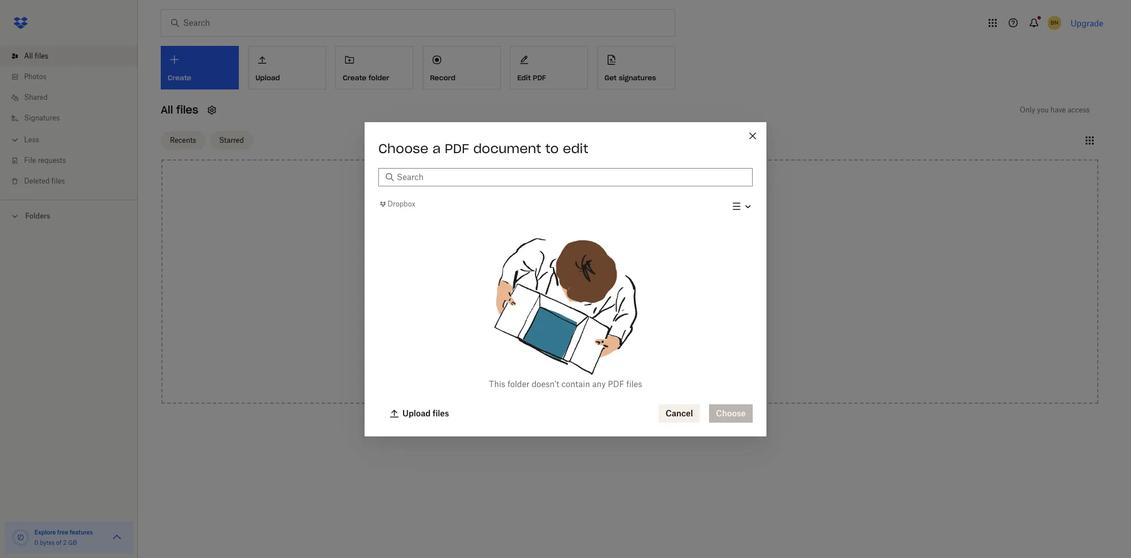 Task type: describe. For each thing, give the bounding box(es) containing it.
dropbox
[[388, 200, 415, 208]]

recents
[[170, 136, 196, 144]]

photos link
[[9, 67, 138, 87]]

create folder button
[[335, 46, 414, 90]]

folder for this
[[508, 379, 530, 389]]

choose a pdf document to edit dialog
[[365, 122, 767, 437]]

here
[[622, 282, 639, 291]]

a
[[433, 140, 441, 157]]

upgrade link
[[1071, 18, 1104, 28]]

deleted
[[24, 177, 50, 186]]

2
[[63, 540, 67, 547]]

of
[[56, 540, 61, 547]]

only
[[1020, 106, 1036, 114]]

signatures
[[24, 114, 60, 122]]

0
[[34, 540, 38, 547]]

file requests
[[24, 156, 66, 165]]

files up recents
[[176, 103, 198, 117]]

edit
[[518, 73, 531, 82]]

you
[[1037, 106, 1049, 114]]

0 horizontal spatial pdf
[[445, 140, 469, 157]]

edit pdf button
[[510, 46, 588, 90]]

contain
[[562, 379, 590, 389]]

dropbox image
[[9, 11, 32, 34]]

gb
[[68, 540, 77, 547]]

1 vertical spatial all files
[[161, 103, 198, 117]]

bytes
[[40, 540, 55, 547]]

starred button
[[210, 131, 253, 150]]

all inside list item
[[24, 52, 33, 60]]

doesn't
[[532, 379, 559, 389]]

folder for create
[[369, 73, 389, 82]]

files right any
[[627, 379, 642, 389]]

explore free features 0 bytes of 2 gb
[[34, 530, 93, 547]]

choose a pdf document to edit
[[379, 140, 589, 157]]

upload files
[[403, 409, 449, 418]]

dropbox link
[[379, 199, 415, 210]]

choose
[[379, 140, 429, 157]]

get signatures button
[[597, 46, 675, 90]]

file
[[24, 156, 36, 165]]

get
[[605, 73, 617, 82]]

folders
[[25, 212, 50, 221]]

requests
[[38, 156, 66, 165]]

upload
[[403, 409, 431, 418]]

Search text field
[[397, 171, 746, 184]]

record
[[430, 73, 456, 82]]

document
[[473, 140, 541, 157]]



Task type: locate. For each thing, give the bounding box(es) containing it.
to left edit
[[546, 140, 559, 157]]

all files inside list item
[[24, 52, 48, 60]]

list
[[0, 39, 138, 200]]

folders button
[[0, 207, 138, 225]]

shared
[[24, 93, 48, 102]]

files
[[35, 52, 48, 60], [176, 103, 198, 117], [51, 177, 65, 186], [604, 282, 620, 291], [627, 379, 642, 389], [433, 409, 449, 418]]

0 horizontal spatial all
[[24, 52, 33, 60]]

files right deleted
[[51, 177, 65, 186]]

access
[[1068, 106, 1090, 114]]

have
[[1051, 106, 1066, 114]]

deleted files
[[24, 177, 65, 186]]

cancel
[[666, 409, 693, 418]]

all up recents
[[161, 103, 173, 117]]

edit pdf
[[518, 73, 546, 82]]

quota usage element
[[11, 529, 30, 547]]

folder right create
[[369, 73, 389, 82]]

1 vertical spatial folder
[[508, 379, 530, 389]]

0 vertical spatial all files
[[24, 52, 48, 60]]

all files list item
[[0, 46, 138, 67]]

drop files here to upload
[[583, 282, 677, 291]]

pdf right edit
[[533, 73, 546, 82]]

0 vertical spatial to
[[546, 140, 559, 157]]

edit
[[563, 140, 589, 157]]

to right here
[[641, 282, 649, 291]]

1 vertical spatial pdf
[[445, 140, 469, 157]]

deleted files link
[[9, 171, 138, 192]]

get signatures
[[605, 73, 656, 82]]

explore
[[34, 530, 56, 536]]

files right upload
[[433, 409, 449, 418]]

files left here
[[604, 282, 620, 291]]

all files up recents
[[161, 103, 198, 117]]

photos
[[24, 72, 47, 81]]

this
[[489, 379, 505, 389]]

0 horizontal spatial to
[[546, 140, 559, 157]]

starred
[[219, 136, 244, 144]]

create folder
[[343, 73, 389, 82]]

files up photos
[[35, 52, 48, 60]]

cancel button
[[659, 405, 700, 423]]

file requests link
[[9, 150, 138, 171]]

1 horizontal spatial to
[[641, 282, 649, 291]]

signatures link
[[9, 108, 138, 129]]

record button
[[423, 46, 501, 90]]

2 horizontal spatial pdf
[[608, 379, 624, 389]]

create
[[343, 73, 367, 82]]

all files up photos
[[24, 52, 48, 60]]

files inside list item
[[35, 52, 48, 60]]

pdf
[[533, 73, 546, 82], [445, 140, 469, 157], [608, 379, 624, 389]]

only you have access
[[1020, 106, 1090, 114]]

features
[[70, 530, 93, 536]]

all files link
[[9, 46, 138, 67]]

folder inside button
[[369, 73, 389, 82]]

0 vertical spatial all
[[24, 52, 33, 60]]

less
[[24, 136, 39, 144]]

0 horizontal spatial all files
[[24, 52, 48, 60]]

0 vertical spatial folder
[[369, 73, 389, 82]]

folder
[[369, 73, 389, 82], [508, 379, 530, 389]]

pdf right a
[[445, 140, 469, 157]]

pdf right any
[[608, 379, 624, 389]]

0 vertical spatial pdf
[[533, 73, 546, 82]]

free
[[57, 530, 68, 536]]

less image
[[9, 134, 21, 146]]

2 vertical spatial pdf
[[608, 379, 624, 389]]

folder inside "choose a pdf document to edit" dialog
[[508, 379, 530, 389]]

signatures
[[619, 73, 656, 82]]

1 horizontal spatial all
[[161, 103, 173, 117]]

to
[[546, 140, 559, 157], [641, 282, 649, 291]]

1 vertical spatial all
[[161, 103, 173, 117]]

to inside dialog
[[546, 140, 559, 157]]

shared link
[[9, 87, 138, 108]]

all
[[24, 52, 33, 60], [161, 103, 173, 117]]

1 horizontal spatial all files
[[161, 103, 198, 117]]

folder right this at bottom left
[[508, 379, 530, 389]]

upload files button
[[383, 405, 456, 423]]

pdf inside button
[[533, 73, 546, 82]]

files inside button
[[433, 409, 449, 418]]

this folder doesn't contain any pdf files
[[489, 379, 642, 389]]

1 vertical spatial to
[[641, 282, 649, 291]]

drop
[[583, 282, 602, 291]]

1 horizontal spatial folder
[[508, 379, 530, 389]]

all up photos
[[24, 52, 33, 60]]

recents button
[[161, 131, 205, 150]]

all files
[[24, 52, 48, 60], [161, 103, 198, 117]]

any
[[592, 379, 606, 389]]

list containing all files
[[0, 39, 138, 200]]

1 horizontal spatial pdf
[[533, 73, 546, 82]]

upgrade
[[1071, 18, 1104, 28]]

0 horizontal spatial folder
[[369, 73, 389, 82]]

upload
[[651, 282, 677, 291]]



Task type: vqa. For each thing, say whether or not it's contained in the screenshot.
Record Button
yes



